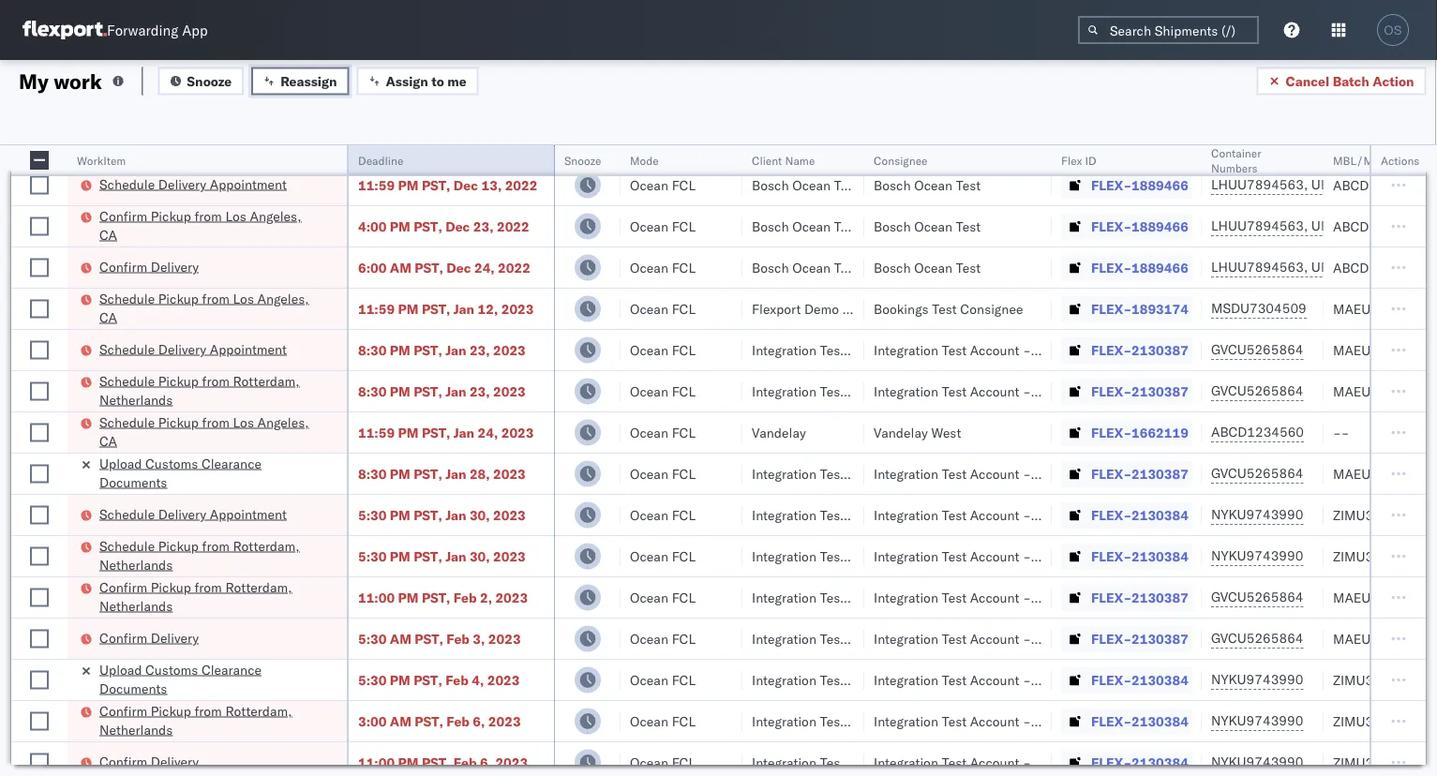 Task type: locate. For each thing, give the bounding box(es) containing it.
ca inside confirm pickup from los angeles, ca
[[99, 226, 117, 243]]

flex-1889466 for schedule pickup from los angeles, ca
[[1092, 136, 1189, 152]]

vandelay for vandelay
[[752, 424, 806, 441]]

1 vertical spatial upload customs clearance documents
[[99, 662, 262, 697]]

16 fcl from the top
[[672, 754, 696, 771]]

1 schedule pickup from rotterdam, netherlands from the top
[[99, 373, 300, 408]]

10 fcl from the top
[[672, 507, 696, 523]]

5 karl from the top
[[1035, 548, 1059, 565]]

feb down 3:00 am pst, feb 6, 2023
[[454, 754, 477, 771]]

4 integration from the top
[[874, 507, 939, 523]]

0 vertical spatial confirm delivery
[[99, 258, 199, 275]]

2023 down 3:00 am pst, feb 6, 2023
[[496, 754, 528, 771]]

6 karl from the top
[[1035, 589, 1059, 606]]

2023 down 12,
[[493, 342, 526, 358]]

jan up 11:00 pm pst, feb 2, 2023
[[446, 548, 467, 565]]

feb left 3, in the bottom of the page
[[447, 631, 470, 647]]

maeu9408431 for confirm pickup from rotterdam, netherlands
[[1334, 589, 1428, 606]]

nyku9743990 for schedule pickup from rotterdam, netherlands
[[1212, 548, 1304, 564]]

2130384 for schedule delivery appointment
[[1132, 507, 1189, 523]]

jan down 8:30 pm pst, jan 28, 2023
[[446, 507, 467, 523]]

5:30 up 3:00
[[358, 672, 387, 688]]

0 vertical spatial confirm delivery link
[[99, 257, 199, 276]]

confirm delivery
[[99, 258, 199, 275], [99, 630, 199, 646], [99, 754, 199, 770]]

am right 3:00
[[390, 713, 412, 730]]

pst, down 8:30 pm pst, jan 28, 2023
[[414, 507, 442, 523]]

0 vertical spatial confirm delivery button
[[99, 257, 199, 278]]

rotterdam, for 8:30 pm pst, jan 23, 2023
[[233, 373, 300, 389]]

rotterdam, for 11:00 pm pst, feb 2, 2023
[[225, 579, 292, 596]]

1 vertical spatial upload customs clearance documents link
[[99, 661, 323, 698]]

schedule for schedule pickup from los angeles, ca button associated with 11:59 pm pst, jan 24, 2023
[[99, 414, 155, 430]]

5:30 pm pst, jan 30, 2023 down 8:30 pm pst, jan 28, 2023
[[358, 507, 526, 523]]

3 confirm delivery button from the top
[[99, 753, 199, 773]]

1 vertical spatial am
[[390, 631, 412, 647]]

1 upload customs clearance documents link from the top
[[99, 454, 323, 492]]

1 vertical spatial 13,
[[482, 177, 502, 193]]

4 account from the top
[[970, 507, 1020, 523]]

4 zimu3048342 from the top
[[1334, 713, 1423, 730]]

pickup inside confirm pickup from los angeles, ca
[[151, 208, 191, 224]]

jan down 11:59 pm pst, jan 12, 2023
[[446, 342, 467, 358]]

8:30 pm pst, jan 28, 2023
[[358, 466, 526, 482]]

1 vertical spatial schedule pickup from rotterdam, netherlands link
[[99, 537, 323, 574]]

jan left 12,
[[454, 301, 475, 317]]

flex id button
[[1052, 149, 1184, 168]]

10 account from the top
[[970, 754, 1020, 771]]

11 fcl from the top
[[672, 548, 696, 565]]

1 account from the top
[[970, 342, 1020, 358]]

1 vertical spatial customs
[[145, 662, 198, 678]]

schedule pickup from los angeles, ca button
[[99, 124, 323, 164], [99, 289, 323, 329], [99, 413, 323, 452]]

5:30 pm pst, jan 30, 2023 up 11:00 pm pst, feb 2, 2023
[[358, 548, 526, 565]]

4 karl from the top
[[1035, 507, 1059, 523]]

2023 down 8:30 pm pst, jan 28, 2023
[[493, 507, 526, 523]]

gvcu5265864
[[1212, 341, 1304, 358], [1212, 383, 1304, 399], [1212, 465, 1304, 482], [1212, 589, 1304, 605], [1212, 630, 1304, 647]]

11:59 pm pst, dec 13, 2022
[[358, 136, 538, 152], [358, 177, 538, 193]]

confirm pickup from rotterdam, netherlands link
[[99, 578, 323, 616], [99, 702, 323, 739]]

2 vertical spatial confirm delivery link
[[99, 753, 199, 771]]

3 schedule pickup from los angeles, ca button from the top
[[99, 413, 323, 452]]

flex-2130384 for confirm pickup from rotterdam, netherlands
[[1092, 713, 1189, 730]]

fcl
[[672, 136, 696, 152], [672, 177, 696, 193], [672, 218, 696, 234], [672, 259, 696, 276], [672, 301, 696, 317], [672, 342, 696, 358], [672, 383, 696, 400], [672, 424, 696, 441], [672, 466, 696, 482], [672, 507, 696, 523], [672, 548, 696, 565], [672, 589, 696, 606], [672, 631, 696, 647], [672, 672, 696, 688], [672, 713, 696, 730], [672, 754, 696, 771]]

0 vertical spatial am
[[390, 259, 412, 276]]

23, up 6:00 am pst, dec 24, 2022
[[473, 218, 494, 234]]

2023 right 2,
[[496, 589, 528, 606]]

0 vertical spatial schedule pickup from rotterdam, netherlands
[[99, 373, 300, 408]]

5:30
[[358, 507, 387, 523], [358, 548, 387, 565], [358, 631, 387, 647], [358, 672, 387, 688]]

jan for 8:30 pm pst, jan 23, 2023 schedule pickup from rotterdam, netherlands button
[[446, 383, 467, 400]]

--
[[1334, 424, 1350, 441]]

2130387
[[1132, 342, 1189, 358], [1132, 383, 1189, 400], [1132, 466, 1189, 482], [1132, 589, 1189, 606], [1132, 631, 1189, 647]]

6, for 11:00 pm pst, feb 6, 2023
[[480, 754, 492, 771]]

2 vertical spatial am
[[390, 713, 412, 730]]

2 gvcu5265864 from the top
[[1212, 383, 1304, 399]]

8:30
[[358, 342, 387, 358], [358, 383, 387, 400], [358, 466, 387, 482]]

confirm for 11:00 pm pst, feb 2, 2023
[[99, 579, 147, 596]]

11:00 for 11:00 pm pst, feb 2, 2023
[[358, 589, 395, 606]]

flex-2130387
[[1092, 342, 1189, 358], [1092, 383, 1189, 400], [1092, 466, 1189, 482], [1092, 589, 1189, 606], [1092, 631, 1189, 647]]

dec up 11:59 pm pst, jan 12, 2023
[[447, 259, 471, 276]]

2 vertical spatial 8:30
[[358, 466, 387, 482]]

2130387 for confirm pickup from rotterdam, netherlands
[[1132, 589, 1189, 606]]

appointment for 8:30
[[210, 341, 287, 357]]

netherlands for 3:00 am pst, feb 6, 2023
[[99, 722, 173, 738]]

pst, down "5:30 am pst, feb 3, 2023"
[[414, 672, 442, 688]]

lhuu7894563,
[[1212, 135, 1308, 151], [1212, 176, 1308, 193], [1212, 218, 1308, 234], [1212, 259, 1308, 275]]

1889466 for schedule delivery appointment
[[1132, 177, 1189, 193]]

3 fcl from the top
[[672, 218, 696, 234]]

2 8:30 pm pst, jan 23, 2023 from the top
[[358, 383, 526, 400]]

5 nyku9743990 from the top
[[1212, 754, 1304, 770]]

0 vertical spatial schedule pickup from rotterdam, netherlands button
[[99, 372, 323, 411]]

2 fcl from the top
[[672, 177, 696, 193]]

2 vertical spatial schedule delivery appointment link
[[99, 505, 287, 524]]

pst,
[[422, 136, 451, 152], [422, 177, 451, 193], [414, 218, 442, 234], [415, 259, 443, 276], [422, 301, 451, 317], [414, 342, 442, 358], [414, 383, 442, 400], [422, 424, 451, 441], [414, 466, 442, 482], [414, 507, 442, 523], [414, 548, 442, 565], [422, 589, 451, 606], [415, 631, 443, 647], [414, 672, 442, 688], [415, 713, 443, 730], [422, 754, 451, 771]]

snooze
[[187, 73, 232, 89], [565, 153, 601, 167]]

gvcu5265864 for schedule pickup from rotterdam, netherlands
[[1212, 383, 1304, 399]]

from inside confirm pickup from los angeles, ca
[[195, 208, 222, 224]]

fcl for 1st the confirm delivery link from the bottom
[[672, 754, 696, 771]]

13,
[[482, 136, 502, 152], [482, 177, 502, 193]]

pickup for 5:30 pm pst, jan 30, 2023
[[158, 538, 199, 554]]

dec up 6:00 am pst, dec 24, 2022
[[446, 218, 470, 234]]

bosch
[[752, 136, 789, 152], [874, 136, 911, 152], [752, 177, 789, 193], [874, 177, 911, 193], [752, 218, 789, 234], [874, 218, 911, 234], [752, 259, 789, 276], [874, 259, 911, 276]]

0 vertical spatial customs
[[145, 455, 198, 472]]

flex-2130387 for schedule delivery appointment
[[1092, 342, 1189, 358]]

karl
[[1035, 342, 1059, 358], [1035, 383, 1059, 400], [1035, 466, 1059, 482], [1035, 507, 1059, 523], [1035, 548, 1059, 565], [1035, 589, 1059, 606], [1035, 631, 1059, 647], [1035, 672, 1059, 688], [1035, 713, 1059, 730], [1035, 754, 1059, 771]]

11:59 down the deadline
[[358, 177, 395, 193]]

1 upload customs clearance documents from the top
[[99, 455, 262, 490]]

-
[[1023, 342, 1031, 358], [1023, 383, 1031, 400], [1334, 424, 1342, 441], [1342, 424, 1350, 441], [1023, 466, 1031, 482], [1023, 507, 1031, 523], [1023, 548, 1031, 565], [1023, 589, 1031, 606], [1023, 631, 1031, 647], [1023, 672, 1031, 688], [1023, 713, 1031, 730], [1023, 754, 1031, 771]]

customs
[[145, 455, 198, 472], [145, 662, 198, 678]]

flex-2130387 button
[[1062, 337, 1193, 363], [1062, 337, 1193, 363], [1062, 378, 1193, 405], [1062, 378, 1193, 405], [1062, 461, 1193, 487], [1062, 461, 1193, 487], [1062, 585, 1193, 611], [1062, 585, 1193, 611], [1062, 626, 1193, 652], [1062, 626, 1193, 652]]

upload customs clearance documents link for 5:30 pm pst, feb 4, 2023
[[99, 661, 323, 698]]

jan
[[454, 301, 475, 317], [446, 342, 467, 358], [446, 383, 467, 400], [454, 424, 475, 441], [446, 466, 467, 482], [446, 507, 467, 523], [446, 548, 467, 565]]

confirm pickup from rotterdam, netherlands link for 3:00
[[99, 702, 323, 739]]

0 vertical spatial schedule delivery appointment button
[[99, 175, 287, 196]]

confirm delivery button
[[99, 257, 199, 278], [99, 629, 199, 649], [99, 753, 199, 773]]

30, for schedule delivery appointment
[[470, 507, 490, 523]]

nyku9743990
[[1212, 506, 1304, 523], [1212, 548, 1304, 564], [1212, 671, 1304, 688], [1212, 713, 1304, 729], [1212, 754, 1304, 770]]

1 documents from the top
[[99, 474, 167, 490]]

1 8:30 from the top
[[358, 342, 387, 358]]

appointment
[[210, 176, 287, 192], [210, 341, 287, 357], [210, 506, 287, 522]]

schedule pickup from los angeles, ca link for 11:59 pm pst, jan 12, 2023
[[99, 289, 323, 327]]

2 vertical spatial schedule pickup from los angeles, ca button
[[99, 413, 323, 452]]

8:30 up 11:59 pm pst, jan 24, 2023
[[358, 383, 387, 400]]

feb left 4,
[[446, 672, 469, 688]]

pst, up 11:59 pm pst, jan 24, 2023
[[414, 383, 442, 400]]

jan up 11:59 pm pst, jan 24, 2023
[[446, 383, 467, 400]]

1 vertical spatial schedule delivery appointment
[[99, 341, 287, 357]]

2 zimu3048342 from the top
[[1334, 548, 1423, 565]]

pm up 11:00 pm pst, feb 2, 2023
[[390, 548, 411, 565]]

confirm for 11:00 pm pst, feb 6, 2023
[[99, 754, 147, 770]]

1 vertical spatial 8:30 pm pst, jan 23, 2023
[[358, 383, 526, 400]]

upload
[[99, 455, 142, 472], [99, 662, 142, 678]]

schedule pickup from rotterdam, netherlands link for 8:30
[[99, 372, 323, 409]]

11:59 down 6:00
[[358, 301, 395, 317]]

0 vertical spatial confirm pickup from rotterdam, netherlands
[[99, 579, 292, 614]]

nyku9743990 for confirm pickup from rotterdam, netherlands
[[1212, 713, 1304, 729]]

10 karl from the top
[[1035, 754, 1059, 771]]

schedule pickup from los angeles, ca for 11:59 pm pst, dec 13, 2022
[[99, 125, 309, 160]]

consignee
[[874, 153, 928, 167], [843, 301, 906, 317], [961, 301, 1024, 317]]

1 vertical spatial 5:30 pm pst, jan 30, 2023
[[358, 548, 526, 565]]

confirm delivery link
[[99, 257, 199, 276], [99, 629, 199, 648], [99, 753, 199, 771]]

11:59 pm pst, dec 13, 2022 down the deadline 'button'
[[358, 177, 538, 193]]

8 resize handle column header from the left
[[1180, 145, 1202, 777]]

1 schedule delivery appointment button from the top
[[99, 175, 287, 196]]

7 resize handle column header from the left
[[1030, 145, 1052, 777]]

2023 for 11:59 pm pst, jan 12, 2023 schedule pickup from los angeles, ca button
[[501, 301, 534, 317]]

lhuu7894563, down container numbers button
[[1212, 176, 1308, 193]]

1 vertical spatial 24,
[[478, 424, 498, 441]]

flex-1889466 for schedule delivery appointment
[[1092, 177, 1189, 193]]

1 flex-2130384 from the top
[[1092, 507, 1189, 523]]

2 confirm delivery from the top
[[99, 630, 199, 646]]

30, down "28,"
[[470, 507, 490, 523]]

am right 6:00
[[390, 259, 412, 276]]

5:30 pm pst, jan 30, 2023
[[358, 507, 526, 523], [358, 548, 526, 565]]

confirm delivery link for 6:00 am pst, dec 24, 2022
[[99, 257, 199, 276]]

resize handle column header for consignee 'button'
[[1030, 145, 1052, 777]]

2023 up 11:59 pm pst, jan 24, 2023
[[493, 383, 526, 400]]

4 netherlands from the top
[[99, 722, 173, 738]]

mbl/mawb
[[1334, 153, 1399, 167]]

dec
[[454, 136, 478, 152], [454, 177, 478, 193], [446, 218, 470, 234], [447, 259, 471, 276]]

11:59 pm pst, dec 13, 2022 down me
[[358, 136, 538, 152]]

1 5:30 pm pst, jan 30, 2023 from the top
[[358, 507, 526, 523]]

11:00 down 3:00
[[358, 754, 395, 771]]

am
[[390, 259, 412, 276], [390, 631, 412, 647], [390, 713, 412, 730]]

0 vertical spatial schedule pickup from los angeles, ca link
[[99, 124, 323, 162]]

8:30 down 6:00
[[358, 342, 387, 358]]

feb up the 11:00 pm pst, feb 6, 2023
[[447, 713, 470, 730]]

1 vertical spatial confirm delivery
[[99, 630, 199, 646]]

3 confirm delivery link from the top
[[99, 753, 199, 771]]

4 fcl from the top
[[672, 259, 696, 276]]

pickup for 11:59 pm pst, jan 24, 2023
[[158, 414, 199, 430]]

2 vertical spatial schedule pickup from los angeles, ca link
[[99, 413, 323, 451]]

1 customs from the top
[[145, 455, 198, 472]]

los
[[233, 125, 254, 142], [225, 208, 246, 224], [233, 290, 254, 307], [233, 414, 254, 430]]

karl for 8:30 pm pst, jan 23, 2023's schedule delivery appointment button
[[1035, 342, 1059, 358]]

2130384 for confirm delivery
[[1132, 754, 1189, 771]]

1 vertical spatial 30,
[[470, 548, 490, 565]]

0 vertical spatial schedule delivery appointment link
[[99, 175, 287, 194]]

None checkbox
[[30, 151, 49, 170], [30, 176, 49, 195], [30, 217, 49, 236], [30, 258, 49, 277], [30, 547, 49, 566], [30, 588, 49, 607], [30, 630, 49, 648], [30, 671, 49, 690], [30, 754, 49, 772], [30, 151, 49, 170], [30, 176, 49, 195], [30, 217, 49, 236], [30, 258, 49, 277], [30, 547, 49, 566], [30, 588, 49, 607], [30, 630, 49, 648], [30, 671, 49, 690], [30, 754, 49, 772]]

2 vertical spatial confirm delivery
[[99, 754, 199, 770]]

1 ocean fcl from the top
[[630, 136, 696, 152]]

2023 for confirm pickup from rotterdam, netherlands "button" for 11:00 pm pst, feb 2, 2023
[[496, 589, 528, 606]]

1 vertical spatial schedule pickup from rotterdam, netherlands button
[[99, 537, 323, 576]]

snooze down "app"
[[187, 73, 232, 89]]

0 vertical spatial 8:30
[[358, 342, 387, 358]]

3 integration from the top
[[874, 466, 939, 482]]

3 schedule pickup from los angeles, ca from the top
[[99, 414, 309, 449]]

7 integration from the top
[[874, 631, 939, 647]]

3 ca from the top
[[99, 309, 117, 325]]

lhuu7894563, uetu5238478 for schedule delivery appointment
[[1212, 176, 1403, 193]]

0 vertical spatial clearance
[[202, 455, 262, 472]]

vandelay
[[752, 424, 806, 441], [874, 424, 928, 441]]

confirm inside confirm pickup from los angeles, ca
[[99, 208, 147, 224]]

pickup
[[158, 125, 199, 142], [151, 208, 191, 224], [158, 290, 199, 307], [158, 373, 199, 389], [158, 414, 199, 430], [158, 538, 199, 554], [151, 579, 191, 596], [151, 703, 191, 719]]

lhuu7894563, uetu5238478
[[1212, 135, 1403, 151], [1212, 176, 1403, 193], [1212, 218, 1403, 234], [1212, 259, 1403, 275]]

cancel batch action button
[[1257, 67, 1427, 95]]

deadline
[[358, 153, 404, 167]]

1 vertical spatial 6,
[[480, 754, 492, 771]]

3 lagerfeld from the top
[[1062, 466, 1118, 482]]

1889466 for schedule pickup from los angeles, ca
[[1132, 136, 1189, 152]]

2023 right 12,
[[501, 301, 534, 317]]

6:00 am pst, dec 24, 2022
[[358, 259, 531, 276]]

schedule delivery appointment button for 5:30 pm pst, jan 30, 2023
[[99, 505, 287, 526]]

1 5:30 from the top
[[358, 507, 387, 523]]

name
[[785, 153, 815, 167]]

Search Shipments (/) text field
[[1078, 16, 1259, 44]]

mode
[[630, 153, 659, 167]]

confirm pickup from rotterdam, netherlands link for 11:00
[[99, 578, 323, 616]]

1 confirm delivery from the top
[[99, 258, 199, 275]]

0 vertical spatial schedule pickup from los angeles, ca button
[[99, 124, 323, 164]]

24, up "28,"
[[478, 424, 498, 441]]

2023 for 8:30 pm pst, jan 23, 2023's schedule delivery appointment button
[[493, 342, 526, 358]]

pst, up "5:30 am pst, feb 3, 2023"
[[422, 589, 451, 606]]

batch
[[1333, 73, 1370, 89]]

2 vandelay from the left
[[874, 424, 928, 441]]

23, down 12,
[[470, 342, 490, 358]]

account for confirm pickup from rotterdam, netherlands link related to 11:00
[[970, 589, 1020, 606]]

1 vertical spatial confirm delivery link
[[99, 629, 199, 648]]

1 horizontal spatial vandelay
[[874, 424, 928, 441]]

confirm pickup from los angeles, ca
[[99, 208, 301, 243]]

1 vertical spatial schedule delivery appointment link
[[99, 340, 287, 359]]

1 schedule delivery appointment link from the top
[[99, 175, 287, 194]]

1 vertical spatial 8:30
[[358, 383, 387, 400]]

pst, down the deadline 'button'
[[422, 177, 451, 193]]

0 vertical spatial confirm pickup from rotterdam, netherlands button
[[99, 578, 323, 618]]

0 vertical spatial 13,
[[482, 136, 502, 152]]

schedule delivery appointment for 11:59 pm pst, dec 13, 2022
[[99, 176, 287, 192]]

flex-2130387 for schedule pickup from rotterdam, netherlands
[[1092, 383, 1189, 400]]

container numbers
[[1212, 146, 1262, 175]]

0 vertical spatial schedule pickup from rotterdam, netherlands link
[[99, 372, 323, 409]]

schedule
[[99, 125, 155, 142], [99, 176, 155, 192], [99, 290, 155, 307], [99, 341, 155, 357], [99, 373, 155, 389], [99, 414, 155, 430], [99, 506, 155, 522], [99, 538, 155, 554]]

3 schedule delivery appointment button from the top
[[99, 505, 287, 526]]

1 vertical spatial clearance
[[202, 662, 262, 678]]

5:30 am pst, feb 3, 2023
[[358, 631, 521, 647]]

11:59 up the deadline
[[358, 136, 395, 152]]

pm down 11:59 pm pst, jan 12, 2023
[[390, 342, 411, 358]]

0 horizontal spatial snooze
[[187, 73, 232, 89]]

schedule delivery appointment link for 5:30
[[99, 505, 287, 524]]

1 vertical spatial schedule pickup from los angeles, ca link
[[99, 289, 323, 327]]

2 vertical spatial schedule pickup from los angeles, ca
[[99, 414, 309, 449]]

1 vertical spatial upload
[[99, 662, 142, 678]]

flex-1889466
[[1092, 136, 1189, 152], [1092, 177, 1189, 193], [1092, 218, 1189, 234], [1092, 259, 1189, 276]]

schedule pickup from los angeles, ca link
[[99, 124, 323, 162], [99, 289, 323, 327], [99, 413, 323, 451]]

lhuu7894563, up numbers
[[1212, 135, 1308, 151]]

angeles, for 11:59 pm pst, jan 24, 2023
[[257, 414, 309, 430]]

feb for 5:30 am pst, feb 3, 2023
[[447, 631, 470, 647]]

8:30 pm pst, jan 23, 2023 down 11:59 pm pst, jan 12, 2023
[[358, 342, 526, 358]]

1 lhuu7894563, from the top
[[1212, 135, 1308, 151]]

2023 up 8:30 pm pst, jan 28, 2023
[[501, 424, 534, 441]]

2 vertical spatial confirm delivery button
[[99, 753, 199, 773]]

1 11:59 from the top
[[358, 136, 395, 152]]

30, up 2,
[[470, 548, 490, 565]]

0 vertical spatial snooze
[[187, 73, 232, 89]]

0 vertical spatial documents
[[99, 474, 167, 490]]

0 vertical spatial 6,
[[473, 713, 485, 730]]

5:30 down 8:30 pm pst, jan 28, 2023
[[358, 507, 387, 523]]

2023 for 8:30 pm pst, jan 23, 2023 schedule pickup from rotterdam, netherlands button
[[493, 383, 526, 400]]

5:30 up 5:30 pm pst, feb 4, 2023
[[358, 631, 387, 647]]

2 vertical spatial appointment
[[210, 506, 287, 522]]

dec down the deadline 'button'
[[454, 177, 478, 193]]

10 integration from the top
[[874, 754, 939, 771]]

1 flex- from the top
[[1092, 136, 1132, 152]]

0 vertical spatial 11:00
[[358, 589, 395, 606]]

lhuu7894563, up msdu7304509
[[1212, 259, 1308, 275]]

customs for 8:30
[[145, 455, 198, 472]]

6, down 3:00 am pst, feb 6, 2023
[[480, 754, 492, 771]]

pst, down 3:00 am pst, feb 6, 2023
[[422, 754, 451, 771]]

0 vertical spatial confirm pickup from rotterdam, netherlands link
[[99, 578, 323, 616]]

30,
[[470, 507, 490, 523], [470, 548, 490, 565]]

2130384
[[1132, 507, 1189, 523], [1132, 548, 1189, 565], [1132, 672, 1189, 688], [1132, 713, 1189, 730], [1132, 754, 1189, 771]]

fcl for schedule pickup from los angeles, ca link associated with 11:59 pm pst, jan 12, 2023
[[672, 301, 696, 317]]

2 11:59 from the top
[[358, 177, 395, 193]]

gvcu5265864 for schedule delivery appointment
[[1212, 341, 1304, 358]]

client name button
[[743, 149, 846, 168]]

1 vertical spatial confirm delivery button
[[99, 629, 199, 649]]

2 ca from the top
[[99, 226, 117, 243]]

angeles,
[[257, 125, 309, 142], [250, 208, 301, 224], [257, 290, 309, 307], [257, 414, 309, 430]]

0 vertical spatial upload customs clearance documents link
[[99, 454, 323, 492]]

1 vertical spatial 11:59 pm pst, dec 13, 2022
[[358, 177, 538, 193]]

1 vertical spatial 11:00
[[358, 754, 395, 771]]

am for 5:30
[[390, 631, 412, 647]]

2 schedule pickup from los angeles, ca from the top
[[99, 290, 309, 325]]

1 confirm delivery link from the top
[[99, 257, 199, 276]]

clearance for 5:30 pm pst, feb 4, 2023
[[202, 662, 262, 678]]

1 vertical spatial schedule delivery appointment button
[[99, 340, 287, 361]]

5:30 pm pst, feb 4, 2023
[[358, 672, 520, 688]]

am up 5:30 pm pst, feb 4, 2023
[[390, 631, 412, 647]]

rotterdam,
[[233, 373, 300, 389], [233, 538, 300, 554], [225, 579, 292, 596], [225, 703, 292, 719]]

8:30 down 11:59 pm pst, jan 24, 2023
[[358, 466, 387, 482]]

4 ocean fcl from the top
[[630, 259, 696, 276]]

numbers
[[1212, 161, 1258, 175]]

confirm pickup from rotterdam, netherlands
[[99, 579, 292, 614], [99, 703, 292, 738]]

3 uetu5238478 from the top
[[1312, 218, 1403, 234]]

snooze left mode
[[565, 153, 601, 167]]

resize handle column header
[[45, 145, 68, 777], [324, 145, 347, 777], [533, 145, 555, 777], [598, 145, 621, 777], [720, 145, 743, 777], [842, 145, 865, 777], [1030, 145, 1052, 777], [1180, 145, 1202, 777], [1302, 145, 1324, 777], [1404, 145, 1426, 777]]

11:59 pm pst, jan 24, 2023
[[358, 424, 534, 441]]

2 confirm pickup from rotterdam, netherlands button from the top
[[99, 702, 323, 741]]

0 vertical spatial appointment
[[210, 176, 287, 192]]

1 vertical spatial appointment
[[210, 341, 287, 357]]

4 5:30 from the top
[[358, 672, 387, 688]]

1 vertical spatial schedule pickup from los angeles, ca
[[99, 290, 309, 325]]

1 fcl from the top
[[672, 136, 696, 152]]

3 appointment from the top
[[210, 506, 287, 522]]

workitem button
[[68, 149, 328, 168]]

0 vertical spatial 30,
[[470, 507, 490, 523]]

demo
[[805, 301, 839, 317]]

schedule pickup from rotterdam, netherlands
[[99, 373, 300, 408], [99, 538, 300, 573]]

jan up "28,"
[[454, 424, 475, 441]]

jan for schedule delivery appointment button corresponding to 5:30 pm pst, jan 30, 2023
[[446, 507, 467, 523]]

0 vertical spatial 23,
[[473, 218, 494, 234]]

schedule delivery appointment button
[[99, 175, 287, 196], [99, 340, 287, 361], [99, 505, 287, 526]]

3 lhuu7894563, from the top
[[1212, 218, 1308, 234]]

fcl for confirm pickup from rotterdam, netherlands link for 3:00
[[672, 713, 696, 730]]

2 13, from the top
[[482, 177, 502, 193]]

0 vertical spatial schedule delivery appointment
[[99, 176, 287, 192]]

dec down me
[[454, 136, 478, 152]]

24, for 2022
[[474, 259, 495, 276]]

1 vertical spatial schedule pickup from los angeles, ca button
[[99, 289, 323, 329]]

1 vertical spatial confirm pickup from rotterdam, netherlands
[[99, 703, 292, 738]]

11:59 up 8:30 pm pst, jan 28, 2023
[[358, 424, 395, 441]]

0 horizontal spatial vandelay
[[752, 424, 806, 441]]

11:59 for 11:59 pm pst, dec 13, 2022's schedule pickup from los angeles, ca link
[[358, 136, 395, 152]]

6, down 4,
[[473, 713, 485, 730]]

west
[[932, 424, 962, 441]]

2 vertical spatial 23,
[[470, 383, 490, 400]]

2130384 for schedule pickup from rotterdam, netherlands
[[1132, 548, 1189, 565]]

10 ocean fcl from the top
[[630, 507, 696, 523]]

integration test account - karl lagerfeld
[[874, 342, 1118, 358], [874, 383, 1118, 400], [874, 466, 1118, 482], [874, 507, 1118, 523], [874, 548, 1118, 565], [874, 589, 1118, 606], [874, 631, 1118, 647], [874, 672, 1118, 688], [874, 713, 1118, 730], [874, 754, 1118, 771]]

consignee inside 'button'
[[874, 153, 928, 167]]

lhuu7894563, for schedule delivery appointment
[[1212, 176, 1308, 193]]

1 vertical spatial confirm pickup from rotterdam, netherlands link
[[99, 702, 323, 739]]

clearance for 8:30 pm pst, jan 28, 2023
[[202, 455, 262, 472]]

confirm delivery for 6:00 am pst, dec 24, 2022
[[99, 258, 199, 275]]

flex-
[[1092, 136, 1132, 152], [1092, 177, 1132, 193], [1092, 218, 1132, 234], [1092, 259, 1132, 276], [1092, 301, 1132, 317], [1092, 342, 1132, 358], [1092, 383, 1132, 400], [1092, 424, 1132, 441], [1092, 466, 1132, 482], [1092, 507, 1132, 523], [1092, 548, 1132, 565], [1092, 589, 1132, 606], [1092, 631, 1132, 647], [1092, 672, 1132, 688], [1092, 713, 1132, 730], [1092, 754, 1132, 771]]

appointment for 11:59
[[210, 176, 287, 192]]

9 account from the top
[[970, 713, 1020, 730]]

2023 up 11:00 pm pst, feb 2, 2023
[[493, 548, 526, 565]]

nyku9743990 for schedule delivery appointment
[[1212, 506, 1304, 523]]

0 vertical spatial 5:30 pm pst, jan 30, 2023
[[358, 507, 526, 523]]

0 vertical spatial 24,
[[474, 259, 495, 276]]

1 2130387 from the top
[[1132, 342, 1189, 358]]

2 vertical spatial schedule delivery appointment
[[99, 506, 287, 522]]

1 horizontal spatial snooze
[[565, 153, 601, 167]]

1 vertical spatial confirm pickup from rotterdam, netherlands button
[[99, 702, 323, 741]]

1 confirm pickup from rotterdam, netherlands button from the top
[[99, 578, 323, 618]]

0 vertical spatial upload
[[99, 455, 142, 472]]

23, up 11:59 pm pst, jan 24, 2023
[[470, 383, 490, 400]]

2 lhuu7894563, uetu5238478 from the top
[[1212, 176, 1403, 193]]

confirm delivery link for 5:30 am pst, feb 3, 2023
[[99, 629, 199, 648]]

1 vertical spatial schedule pickup from rotterdam, netherlands
[[99, 538, 300, 573]]

8:30 for schedule delivery appointment
[[358, 342, 387, 358]]

ocean fcl
[[630, 136, 696, 152], [630, 177, 696, 193], [630, 218, 696, 234], [630, 259, 696, 276], [630, 301, 696, 317], [630, 342, 696, 358], [630, 383, 696, 400], [630, 424, 696, 441], [630, 466, 696, 482], [630, 507, 696, 523], [630, 548, 696, 565], [630, 589, 696, 606], [630, 631, 696, 647], [630, 672, 696, 688], [630, 713, 696, 730], [630, 754, 696, 771]]

2 vertical spatial schedule delivery appointment button
[[99, 505, 287, 526]]

upload customs clearance documents link for 8:30 pm pst, jan 28, 2023
[[99, 454, 323, 492]]

2023 for first confirm delivery button from the bottom
[[496, 754, 528, 771]]

jan for schedule pickup from los angeles, ca button associated with 11:59 pm pst, jan 24, 2023
[[454, 424, 475, 441]]

pst, down 11:59 pm pst, jan 24, 2023
[[414, 466, 442, 482]]

pst, up 8:30 pm pst, jan 28, 2023
[[422, 424, 451, 441]]

5:30 up 11:00 pm pst, feb 2, 2023
[[358, 548, 387, 565]]

0 vertical spatial upload customs clearance documents
[[99, 455, 262, 490]]

confirm pickup from rotterdam, netherlands button
[[99, 578, 323, 618], [99, 702, 323, 741]]

assign to me
[[386, 73, 467, 89]]

flex-2130384 button
[[1062, 502, 1193, 528], [1062, 502, 1193, 528], [1062, 543, 1193, 570], [1062, 543, 1193, 570], [1062, 667, 1193, 694], [1062, 667, 1193, 694], [1062, 709, 1193, 735], [1062, 709, 1193, 735], [1062, 750, 1193, 776], [1062, 750, 1193, 776]]

2023 right 4,
[[487, 672, 520, 688]]

4 1889466 from the top
[[1132, 259, 1189, 276]]

angeles, inside confirm pickup from los angeles, ca
[[250, 208, 301, 224]]

None checkbox
[[30, 135, 49, 153], [30, 300, 49, 318], [30, 341, 49, 360], [30, 382, 49, 401], [30, 423, 49, 442], [30, 465, 49, 483], [30, 506, 49, 525], [30, 712, 49, 731], [30, 135, 49, 153], [30, 300, 49, 318], [30, 341, 49, 360], [30, 382, 49, 401], [30, 423, 49, 442], [30, 465, 49, 483], [30, 506, 49, 525], [30, 712, 49, 731]]

11:59 pm pst, dec 13, 2022 for schedule pickup from los angeles, ca
[[358, 136, 538, 152]]

2023 right 3, in the bottom of the page
[[488, 631, 521, 647]]

netherlands for 8:30 pm pst, jan 23, 2023
[[99, 392, 173, 408]]

lhuu7894563, down numbers
[[1212, 218, 1308, 234]]

flex-2130384
[[1092, 507, 1189, 523], [1092, 548, 1189, 565], [1092, 672, 1189, 688], [1092, 713, 1189, 730], [1092, 754, 1189, 771]]

3 resize handle column header from the left
[[533, 145, 555, 777]]

lagerfeld
[[1062, 342, 1118, 358], [1062, 383, 1118, 400], [1062, 466, 1118, 482], [1062, 507, 1118, 523], [1062, 548, 1118, 565], [1062, 589, 1118, 606], [1062, 631, 1118, 647], [1062, 672, 1118, 688], [1062, 713, 1118, 730], [1062, 754, 1118, 771]]

pickup for 4:00 pm pst, dec 23, 2022
[[151, 208, 191, 224]]

schedule pickup from los angeles, ca link for 11:59 pm pst, dec 13, 2022
[[99, 124, 323, 162]]

karl for first confirm delivery button from the bottom
[[1035, 754, 1059, 771]]

reassign button
[[252, 67, 349, 95]]

flex-1889466 button
[[1062, 131, 1193, 157], [1062, 131, 1193, 157], [1062, 172, 1193, 198], [1062, 172, 1193, 198], [1062, 213, 1193, 240], [1062, 213, 1193, 240], [1062, 255, 1193, 281], [1062, 255, 1193, 281]]

0 vertical spatial 11:59 pm pst, dec 13, 2022
[[358, 136, 538, 152]]

24,
[[474, 259, 495, 276], [478, 424, 498, 441]]

11:00 up "5:30 am pst, feb 3, 2023"
[[358, 589, 395, 606]]

4 resize handle column header from the left
[[598, 145, 621, 777]]

5 resize handle column header from the left
[[720, 145, 743, 777]]

zimu3048342 for schedule pickup from rotterdam, netherlands
[[1334, 548, 1423, 565]]

1 vertical spatial documents
[[99, 680, 167, 697]]

clearance
[[202, 455, 262, 472], [202, 662, 262, 678]]

0 vertical spatial 8:30 pm pst, jan 23, 2023
[[358, 342, 526, 358]]

karl for confirm pickup from rotterdam, netherlands "button" related to 3:00 am pst, feb 6, 2023
[[1035, 713, 1059, 730]]

1 schedule from the top
[[99, 125, 155, 142]]

8:30 pm pst, jan 23, 2023 up 11:59 pm pst, jan 24, 2023
[[358, 383, 526, 400]]

upload for 8:30
[[99, 455, 142, 472]]

9 integration from the top
[[874, 713, 939, 730]]

ca
[[99, 144, 117, 160], [99, 226, 117, 243], [99, 309, 117, 325], [99, 433, 117, 449]]

3 8:30 from the top
[[358, 466, 387, 482]]

los inside confirm pickup from los angeles, ca
[[225, 208, 246, 224]]

2023 up the 11:00 pm pst, feb 6, 2023
[[488, 713, 521, 730]]

rotterdam, for 5:30 pm pst, jan 30, 2023
[[233, 538, 300, 554]]

24, up 12,
[[474, 259, 495, 276]]

ocean
[[630, 136, 669, 152], [793, 136, 831, 152], [915, 136, 953, 152], [630, 177, 669, 193], [793, 177, 831, 193], [915, 177, 953, 193], [630, 218, 669, 234], [793, 218, 831, 234], [915, 218, 953, 234], [630, 259, 669, 276], [793, 259, 831, 276], [915, 259, 953, 276], [630, 301, 669, 317], [630, 342, 669, 358], [630, 383, 669, 400], [630, 424, 669, 441], [630, 466, 669, 482], [630, 507, 669, 523], [630, 548, 669, 565], [630, 589, 669, 606], [630, 631, 669, 647], [630, 672, 669, 688], [630, 713, 669, 730], [630, 754, 669, 771]]

0 vertical spatial schedule pickup from los angeles, ca
[[99, 125, 309, 160]]

cancel batch action
[[1286, 73, 1415, 89]]

4,
[[472, 672, 484, 688]]

feb left 2,
[[454, 589, 477, 606]]



Task type: describe. For each thing, give the bounding box(es) containing it.
dec for confirm pickup from los angeles, ca
[[446, 218, 470, 234]]

pm up 8:30 pm pst, jan 28, 2023
[[398, 424, 419, 441]]

8 ocean fcl from the top
[[630, 424, 696, 441]]

1 lagerfeld from the top
[[1062, 342, 1118, 358]]

12 flex- from the top
[[1092, 589, 1132, 606]]

confirm for 4:00 pm pst, dec 23, 2022
[[99, 208, 147, 224]]

workitem
[[77, 153, 126, 167]]

ca for 11:59 pm pst, dec 13, 2022
[[99, 144, 117, 160]]

forwarding app link
[[23, 21, 208, 39]]

deadline button
[[349, 149, 536, 168]]

8 lagerfeld from the top
[[1062, 672, 1118, 688]]

9 lagerfeld from the top
[[1062, 713, 1118, 730]]

7 flex- from the top
[[1092, 383, 1132, 400]]

12 ocean fcl from the top
[[630, 589, 696, 606]]

5 flex- from the top
[[1092, 301, 1132, 317]]

delivery for 5:30 pm pst, jan 30, 2023
[[158, 506, 206, 522]]

from for 11:59 pm pst, jan 12, 2023
[[202, 290, 230, 307]]

4 abcdefg784565 from the top
[[1334, 259, 1438, 276]]

6 ocean fcl from the top
[[630, 342, 696, 358]]

confirm delivery button for 5:30 am pst, feb 3, 2023
[[99, 629, 199, 649]]

6 flex- from the top
[[1092, 342, 1132, 358]]

mode button
[[621, 149, 724, 168]]

resize handle column header for container numbers button
[[1302, 145, 1324, 777]]

my
[[19, 68, 49, 94]]

abcd1234560
[[1212, 424, 1305, 440]]

zimu3048342 for schedule delivery appointment
[[1334, 507, 1423, 523]]

pm down the deadline
[[398, 177, 419, 193]]

1 vertical spatial 23,
[[470, 342, 490, 358]]

pm down 11:59 pm pst, jan 24, 2023
[[390, 466, 411, 482]]

9 ocean fcl from the top
[[630, 466, 696, 482]]

3 gvcu5265864 from the top
[[1212, 465, 1304, 482]]

documents for 5:30 pm pst, feb 4, 2023
[[99, 680, 167, 697]]

11:00 pm pst, feb 6, 2023
[[358, 754, 528, 771]]

flex-2130384 for confirm delivery
[[1092, 754, 1189, 771]]

3 maeu9408431 from the top
[[1334, 466, 1428, 482]]

6, for 3:00 am pst, feb 6, 2023
[[473, 713, 485, 730]]

10 lagerfeld from the top
[[1062, 754, 1118, 771]]

3 ocean fcl from the top
[[630, 218, 696, 234]]

pm down 8:30 pm pst, jan 28, 2023
[[390, 507, 411, 523]]

12,
[[478, 301, 498, 317]]

1893174
[[1132, 301, 1189, 317]]

pst, up 11:00 pm pst, feb 2, 2023
[[414, 548, 442, 565]]

23, for rotterdam,
[[470, 383, 490, 400]]

confirm delivery for 5:30 am pst, feb 3, 2023
[[99, 630, 199, 646]]

pst, down to
[[422, 136, 451, 152]]

vandelay for vandelay west
[[874, 424, 928, 441]]

4:00 pm pst, dec 23, 2022
[[358, 218, 530, 234]]

schedule pickup from rotterdam, netherlands link for 5:30
[[99, 537, 323, 574]]

4:00
[[358, 218, 387, 234]]

11:00 for 11:00 pm pst, feb 6, 2023
[[358, 754, 395, 771]]

6 lagerfeld from the top
[[1062, 589, 1118, 606]]

reassign
[[281, 73, 337, 89]]

28,
[[470, 466, 490, 482]]

3 karl from the top
[[1035, 466, 1059, 482]]

confirm pickup from rotterdam, netherlands for 11:00 pm pst, feb 2, 2023
[[99, 579, 292, 614]]

pm up "5:30 am pst, feb 3, 2023"
[[398, 589, 419, 606]]

4 uetu5238478 from the top
[[1312, 259, 1403, 275]]

actions
[[1381, 153, 1420, 167]]

netherlands for 11:00 pm pst, feb 2, 2023
[[99, 598, 173, 614]]

maeu9736123
[[1334, 301, 1428, 317]]

flex-1893174
[[1092, 301, 1189, 317]]

account for schedule delivery appointment "link" associated with 8:30
[[970, 342, 1020, 358]]

schedule pickup from los angeles, ca for 11:59 pm pst, jan 12, 2023
[[99, 290, 309, 325]]

11 flex- from the top
[[1092, 548, 1132, 565]]

2023 right "28,"
[[493, 466, 526, 482]]

4 lhuu7894563, from the top
[[1212, 259, 1308, 275]]

flexport demo consignee
[[752, 301, 906, 317]]

16 ocean fcl from the top
[[630, 754, 696, 771]]

2 integration from the top
[[874, 383, 939, 400]]

jan for 8:30 pm pst, jan 23, 2023's schedule delivery appointment button
[[446, 342, 467, 358]]

jan left "28,"
[[446, 466, 467, 482]]

resize handle column header for client name button
[[842, 145, 865, 777]]

11:00 pm pst, feb 2, 2023
[[358, 589, 528, 606]]

9 integration test account - karl lagerfeld from the top
[[874, 713, 1118, 730]]

14 fcl from the top
[[672, 672, 696, 688]]

from for 11:59 pm pst, dec 13, 2022
[[202, 125, 230, 142]]

pst, down 6:00 am pst, dec 24, 2022
[[422, 301, 451, 317]]

upload customs clearance documents for 8:30 pm pst, jan 28, 2023
[[99, 455, 262, 490]]

los for 4:00 pm pst, dec 23, 2022
[[225, 208, 246, 224]]

maeu9408431 for schedule delivery appointment
[[1334, 342, 1428, 358]]

os
[[1385, 23, 1403, 37]]

lhuu7894563, for schedule pickup from los angeles, ca
[[1212, 135, 1308, 151]]

1 integration from the top
[[874, 342, 939, 358]]

flexport. image
[[23, 21, 107, 39]]

pst, down 11:59 pm pst, jan 12, 2023
[[414, 342, 442, 358]]

pm right 4:00 on the left top of the page
[[390, 218, 411, 234]]

los for 11:59 pm pst, jan 12, 2023
[[233, 290, 254, 307]]

pst, down 4:00 pm pst, dec 23, 2022
[[415, 259, 443, 276]]

action
[[1373, 73, 1415, 89]]

snooze inside button
[[187, 73, 232, 89]]

fcl for the confirm pickup from los angeles, ca link
[[672, 218, 696, 234]]

pm down 3:00 am pst, feb 6, 2023
[[398, 754, 419, 771]]

assign to me button
[[357, 67, 479, 95]]

pickup for 3:00 am pst, feb 6, 2023
[[151, 703, 191, 719]]

24, for 2023
[[478, 424, 498, 441]]

flex-1662119
[[1092, 424, 1189, 441]]

3 flex- from the top
[[1092, 218, 1132, 234]]

3 confirm delivery from the top
[[99, 754, 199, 770]]

8 account from the top
[[970, 672, 1020, 688]]

11:59 pm pst, jan 12, 2023
[[358, 301, 534, 317]]

maeu9408431 for schedule pickup from rotterdam, netherlands
[[1334, 383, 1428, 400]]

pst, down 5:30 pm pst, feb 4, 2023
[[415, 713, 443, 730]]

from for 5:30 pm pst, jan 30, 2023
[[202, 538, 230, 554]]

client
[[752, 153, 782, 167]]

flexport
[[752, 301, 801, 317]]

2 integration test account - karl lagerfeld from the top
[[874, 383, 1118, 400]]

8:30 for schedule pickup from rotterdam, netherlands
[[358, 383, 387, 400]]

my work
[[19, 68, 102, 94]]

flex id
[[1062, 153, 1097, 167]]

3,
[[473, 631, 485, 647]]

confirm pickup from rotterdam, netherlands button for 3:00 am pst, feb 6, 2023
[[99, 702, 323, 741]]

uetu5238478 for confirm pickup from los angeles, ca
[[1312, 218, 1403, 234]]

confirm pickup from los angeles, ca link
[[99, 207, 323, 244]]

9 flex- from the top
[[1092, 466, 1132, 482]]

cancel
[[1286, 73, 1330, 89]]

pm down "5:30 am pst, feb 3, 2023"
[[390, 672, 411, 688]]

os button
[[1372, 8, 1415, 52]]

23, for los
[[473, 218, 494, 234]]

karl for schedule pickup from rotterdam, netherlands button corresponding to 5:30 pm pst, jan 30, 2023
[[1035, 548, 1059, 565]]

zimu3048342 for confirm delivery
[[1334, 754, 1423, 771]]

schedule for 11:59 pm pst, dec 13, 2022 schedule delivery appointment button
[[99, 176, 155, 192]]

from for 11:00 pm pst, feb 2, 2023
[[195, 579, 222, 596]]

1 vertical spatial snooze
[[565, 153, 601, 167]]

me
[[448, 73, 467, 89]]

2 confirm from the top
[[99, 258, 147, 275]]

feb for 5:30 pm pst, feb 4, 2023
[[446, 672, 469, 688]]

angeles, for 4:00 pm pst, dec 23, 2022
[[250, 208, 301, 224]]

account for 8:30's "schedule pickup from rotterdam, netherlands" link
[[970, 383, 1020, 400]]

lhuu7894563, uetu5238478 for schedule pickup from los angeles, ca
[[1212, 135, 1403, 151]]

work
[[54, 68, 102, 94]]

1 resize handle column header from the left
[[45, 145, 68, 777]]

7 account from the top
[[970, 631, 1020, 647]]

4 flex- from the top
[[1092, 259, 1132, 276]]

delivery for 11:59 pm pst, dec 13, 2022
[[158, 176, 206, 192]]

10 flex- from the top
[[1092, 507, 1132, 523]]

confirm delivery button for 6:00 am pst, dec 24, 2022
[[99, 257, 199, 278]]

7 integration test account - karl lagerfeld from the top
[[874, 631, 1118, 647]]

3 5:30 from the top
[[358, 631, 387, 647]]

3:00 am pst, feb 6, 2023
[[358, 713, 521, 730]]

pm up the deadline
[[398, 136, 419, 152]]

2 ocean fcl from the top
[[630, 177, 696, 193]]

5 gvcu5265864 from the top
[[1212, 630, 1304, 647]]

4 lhuu7894563, uetu5238478 from the top
[[1212, 259, 1403, 275]]

2 lagerfeld from the top
[[1062, 383, 1118, 400]]

dec for schedule pickup from los angeles, ca
[[454, 136, 478, 152]]

2130387 for schedule delivery appointment
[[1132, 342, 1189, 358]]

8 karl from the top
[[1035, 672, 1059, 688]]

8 integration test account - karl lagerfeld from the top
[[874, 672, 1118, 688]]

flex-1889466 for confirm pickup from los angeles, ca
[[1092, 218, 1189, 234]]

7 lagerfeld from the top
[[1062, 631, 1118, 647]]

3 2130387 from the top
[[1132, 466, 1189, 482]]

5 integration from the top
[[874, 548, 939, 565]]

16 flex- from the top
[[1092, 754, 1132, 771]]

8 schedule from the top
[[99, 538, 155, 554]]

2,
[[480, 589, 492, 606]]

consignee button
[[865, 149, 1033, 168]]

pm down 6:00 am pst, dec 24, 2022
[[398, 301, 419, 317]]

10 integration test account - karl lagerfeld from the top
[[874, 754, 1118, 771]]

4 confirm from the top
[[99, 630, 147, 646]]

3 zimu3048342 from the top
[[1334, 672, 1423, 688]]

bookings
[[874, 301, 929, 317]]

5 lagerfeld from the top
[[1062, 548, 1118, 565]]

angeles, for 11:59 pm pst, jan 12, 2023
[[257, 290, 309, 307]]

14 flex- from the top
[[1092, 672, 1132, 688]]

30, for schedule pickup from rotterdam, netherlands
[[470, 548, 490, 565]]

11:59 pm pst, dec 13, 2022 for schedule delivery appointment
[[358, 177, 538, 193]]

6:00
[[358, 259, 387, 276]]

confirm for 3:00 am pst, feb 6, 2023
[[99, 703, 147, 719]]

mbl/mawb numbe button
[[1324, 149, 1438, 168]]

9 fcl from the top
[[672, 466, 696, 482]]

from for 8:30 pm pst, jan 23, 2023
[[202, 373, 230, 389]]

from for 11:59 pm pst, jan 24, 2023
[[202, 414, 230, 430]]

10 resize handle column header from the left
[[1404, 145, 1426, 777]]

2 flex- from the top
[[1092, 177, 1132, 193]]

pst, up 6:00 am pst, dec 24, 2022
[[414, 218, 442, 234]]

2023 for schedule pickup from rotterdam, netherlands button corresponding to 5:30 pm pst, jan 30, 2023
[[493, 548, 526, 565]]

bookings test consignee
[[874, 301, 1024, 317]]

7 karl from the top
[[1035, 631, 1059, 647]]

6 integration from the top
[[874, 589, 939, 606]]

3 flex-2130387 from the top
[[1092, 466, 1189, 482]]

documents for 8:30 pm pst, jan 28, 2023
[[99, 474, 167, 490]]

3 account from the top
[[970, 466, 1020, 482]]

3 flex-2130384 from the top
[[1092, 672, 1189, 688]]

5 2130387 from the top
[[1132, 631, 1189, 647]]

3:00
[[358, 713, 387, 730]]

container
[[1212, 146, 1262, 160]]

3 nyku9743990 from the top
[[1212, 671, 1304, 688]]

3 integration test account - karl lagerfeld from the top
[[874, 466, 1118, 482]]

6 integration test account - karl lagerfeld from the top
[[874, 589, 1118, 606]]

forwarding app
[[107, 21, 208, 39]]

confirm pickup from rotterdam, netherlands for 3:00 am pst, feb 6, 2023
[[99, 703, 292, 738]]

resize handle column header for mode button
[[720, 145, 743, 777]]

8 flex- from the top
[[1092, 424, 1132, 441]]

assign
[[386, 73, 428, 89]]

5 ocean fcl from the top
[[630, 301, 696, 317]]

7 ocean fcl from the top
[[630, 383, 696, 400]]

schedule delivery appointment for 8:30 pm pst, jan 23, 2023
[[99, 341, 287, 357]]

schedule pickup from los angeles, ca link for 11:59 pm pst, jan 24, 2023
[[99, 413, 323, 451]]

am for 3:00
[[390, 713, 412, 730]]

pickup for 11:00 pm pst, feb 2, 2023
[[151, 579, 191, 596]]

mbl/mawb numbe
[[1334, 153, 1438, 167]]

app
[[182, 21, 208, 39]]

fcl for 8:30's "schedule pickup from rotterdam, netherlands" link
[[672, 383, 696, 400]]

flex
[[1062, 153, 1083, 167]]

pm up 11:59 pm pst, jan 24, 2023
[[390, 383, 411, 400]]

13 ocean fcl from the top
[[630, 631, 696, 647]]

5 integration test account - karl lagerfeld from the top
[[874, 548, 1118, 565]]

numbe
[[1402, 153, 1438, 167]]

1 integration test account - karl lagerfeld from the top
[[874, 342, 1118, 358]]

schedule for schedule pickup from los angeles, ca button related to 11:59 pm pst, dec 13, 2022
[[99, 125, 155, 142]]

fcl for schedule delivery appointment "link" associated with 5:30
[[672, 507, 696, 523]]

karl for confirm pickup from rotterdam, netherlands "button" for 11:00 pm pst, feb 2, 2023
[[1035, 589, 1059, 606]]

forwarding
[[107, 21, 178, 39]]

account for "schedule pickup from rotterdam, netherlands" link associated with 5:30
[[970, 548, 1020, 565]]

1662119
[[1132, 424, 1189, 441]]

4 flex-1889466 from the top
[[1092, 259, 1189, 276]]

8:30 pm pst, jan 23, 2023 for schedule delivery appointment
[[358, 342, 526, 358]]

id
[[1086, 153, 1097, 167]]

upload for 5:30
[[99, 662, 142, 678]]

pickup for 11:59 pm pst, jan 12, 2023
[[158, 290, 199, 307]]

karl for schedule delivery appointment button corresponding to 5:30 pm pst, jan 30, 2023
[[1035, 507, 1059, 523]]

confirm pickup from los angeles, ca button
[[99, 207, 323, 246]]

abcdefg784565 for confirm pickup from los angeles, ca
[[1334, 218, 1438, 234]]

5 maeu9408431 from the top
[[1334, 631, 1428, 647]]

snooze button
[[158, 67, 244, 95]]

5 flex-2130387 from the top
[[1092, 631, 1189, 647]]

zimu3048342 for confirm pickup from rotterdam, netherlands
[[1334, 713, 1423, 730]]

14 ocean fcl from the top
[[630, 672, 696, 688]]

4 integration test account - karl lagerfeld from the top
[[874, 507, 1118, 523]]

account for 1st the confirm delivery link from the bottom
[[970, 754, 1020, 771]]

5 schedule from the top
[[99, 373, 155, 389]]

13 fcl from the top
[[672, 631, 696, 647]]

8 integration from the top
[[874, 672, 939, 688]]

msdu7304509
[[1212, 300, 1307, 317]]

abcdefg784565 for schedule delivery appointment
[[1334, 177, 1438, 193]]

2130387 for schedule pickup from rotterdam, netherlands
[[1132, 383, 1189, 400]]

vandelay west
[[874, 424, 962, 441]]

jan for 11:59 pm pst, jan 12, 2023 schedule pickup from los angeles, ca button
[[454, 301, 475, 317]]

13 flex- from the top
[[1092, 631, 1132, 647]]

pst, up 5:30 pm pst, feb 4, 2023
[[415, 631, 443, 647]]

11 ocean fcl from the top
[[630, 548, 696, 565]]

feb for 11:00 pm pst, feb 6, 2023
[[454, 754, 477, 771]]

container numbers button
[[1202, 142, 1305, 175]]

client name
[[752, 153, 815, 167]]

to
[[432, 73, 444, 89]]



Task type: vqa. For each thing, say whether or not it's contained in the screenshot.
one
no



